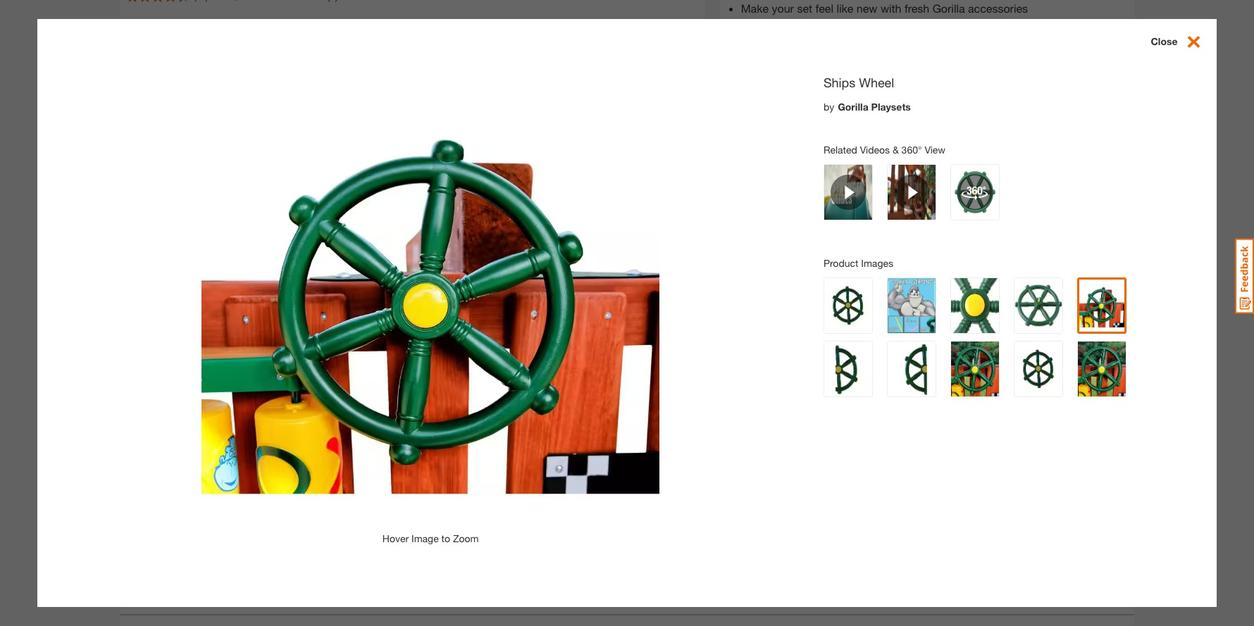 Task type: describe. For each thing, give the bounding box(es) containing it.
19
[[863, 171, 874, 183]]

more delivery methods in checkout
[[727, 224, 882, 236]]

1 vertical spatial your
[[842, 19, 864, 32]]

1 vertical spatial by
[[866, 320, 877, 332]]

fosters
[[741, 19, 778, 32]]

to left get
[[830, 320, 839, 332]]

360°
[[901, 143, 922, 155]]

soon
[[798, 262, 821, 274]]

add to cart
[[901, 355, 963, 369]]

add to cart button
[[827, 347, 1023, 378]]

set
[[797, 2, 812, 15]]

tomorrow inside delivery tomorrow 19 available
[[863, 157, 911, 169]]

playsets
[[871, 101, 911, 112]]

own
[[867, 19, 888, 32]]

close button
[[1151, 33, 1216, 52]]

by gorilla playsets
[[823, 101, 911, 112]]

creativity
[[782, 19, 827, 32]]

0 vertical spatial delivery
[[752, 224, 786, 236]]

to inside "ships wheel" main content
[[441, 532, 450, 544]]

close
[[1151, 35, 1178, 47]]

feel
[[815, 2, 833, 15]]

0 horizontal spatial 202409440_s01 image
[[130, 330, 192, 392]]

add
[[901, 355, 922, 369]]

delivery details
[[909, 224, 977, 236]]

get
[[842, 320, 856, 332]]

47
[[791, 320, 802, 332]]

zoom
[[453, 532, 479, 544]]

returns
[[835, 404, 883, 419]]

free
[[760, 404, 787, 419]]

1 vertical spatial tomorrow
[[880, 320, 927, 332]]

available
[[877, 171, 916, 183]]

close image
[[1178, 33, 1202, 50]]

wheel
[[859, 74, 894, 90]]

make your set feel like new with fresh gorilla accessories fosters creativity in your own backyard
[[741, 2, 1028, 32]]

related
[[823, 143, 857, 155]]

delivery for delivery details
[[909, 224, 944, 236]]

backyard
[[891, 19, 938, 32]]

delivery for delivery tomorrow 19 available
[[863, 133, 918, 150]]

4.5 stars image
[[127, 0, 189, 2]]

cart
[[940, 355, 963, 369]]

in for checkout
[[830, 224, 838, 236]]

green gorilla playsets swing set accessories 07 0006 40.2 image
[[130, 405, 192, 467]]

free
[[863, 193, 889, 205]]

product images
[[823, 257, 893, 269]]

delivering
[[856, 94, 899, 106]]

new
[[857, 2, 877, 15]]

delivery tomorrow 19 available
[[863, 133, 918, 183]]



Task type: vqa. For each thing, say whether or not it's contained in the screenshot.
flower
no



Task type: locate. For each thing, give the bounding box(es) containing it.
fresh
[[905, 2, 929, 15]]

in right methods
[[830, 224, 838, 236]]

delivery right more
[[752, 224, 786, 236]]

&
[[893, 143, 899, 155], [790, 404, 799, 419]]

as up the checkout.
[[824, 262, 835, 274]]

like
[[837, 2, 853, 15]]

1 horizontal spatial by
[[866, 320, 877, 332]]

& right free
[[790, 404, 799, 419]]

get
[[756, 262, 773, 274]]

delivery
[[752, 224, 786, 236], [756, 274, 790, 286]]

as left soon
[[785, 262, 795, 274]]

images
[[861, 257, 893, 269]]

by right get
[[866, 320, 877, 332]]

gorilla inside make your set feel like new with fresh gorilla accessories fosters creativity in your own backyard
[[933, 2, 965, 15]]

to right add
[[926, 355, 936, 369]]

image
[[411, 532, 439, 544]]

delivery left details
[[909, 224, 944, 236]]

0 vertical spatial it
[[776, 262, 782, 274]]

easy
[[802, 404, 831, 419]]

6317221895112 image
[[130, 255, 192, 317]]

0 horizontal spatial it
[[776, 262, 782, 274]]

by inside "ships wheel" main content
[[823, 101, 834, 112]]

to
[[902, 94, 911, 106], [830, 320, 839, 332], [926, 355, 936, 369], [441, 532, 450, 544]]

make
[[741, 2, 769, 15]]

in
[[886, 404, 898, 419]]

free & easy returns in store or online
[[760, 404, 992, 419]]

0 vertical spatial tomorrow
[[863, 157, 911, 169]]

2 vertical spatial your
[[933, 262, 952, 274]]

it
[[776, 262, 782, 274], [858, 320, 864, 332]]

0 horizontal spatial gorilla
[[838, 101, 868, 112]]

delivering to
[[856, 94, 913, 106]]

1 vertical spatial delivery
[[756, 274, 790, 286]]

related videos & 360° view
[[823, 143, 945, 155]]

in for checkout.
[[793, 274, 801, 286]]

in
[[830, 19, 839, 32], [830, 224, 838, 236], [793, 274, 801, 286]]

47 mins to get it by tomorrow
[[791, 320, 927, 332]]

your
[[772, 2, 794, 15], [842, 19, 864, 32], [933, 262, 952, 274]]

0 horizontal spatial your
[[772, 2, 794, 15]]

in inside schedule your delivery in checkout.
[[793, 274, 801, 286]]

view
[[925, 143, 945, 155]]

delivery down playsets
[[863, 133, 918, 150]]

tomorrow up add
[[880, 320, 927, 332]]

get it as soon as tomorrow.
[[756, 262, 886, 274]]

1 vertical spatial it
[[858, 320, 864, 332]]

1 vertical spatial in
[[830, 224, 838, 236]]

methods
[[789, 224, 828, 236]]

store
[[901, 404, 934, 419]]

gorilla right fresh on the right top of page
[[933, 2, 965, 15]]

0 vertical spatial in
[[830, 19, 839, 32]]

1 vertical spatial gorilla
[[838, 101, 868, 112]]

1 horizontal spatial &
[[893, 143, 899, 155]]

0 vertical spatial by
[[823, 101, 834, 112]]

1 horizontal spatial as
[[824, 262, 835, 274]]

0 vertical spatial delivery
[[863, 133, 918, 150]]

gorilla down ships wheel
[[838, 101, 868, 112]]

more
[[727, 224, 749, 236]]

in inside make your set feel like new with fresh gorilla accessories fosters creativity in your own backyard
[[830, 19, 839, 32]]

1 as from the left
[[785, 262, 795, 274]]

1 horizontal spatial gorilla
[[933, 2, 965, 15]]

0 horizontal spatial by
[[823, 101, 834, 112]]

2 horizontal spatial your
[[933, 262, 952, 274]]

0 vertical spatial gorilla
[[933, 2, 965, 15]]

accessories
[[968, 2, 1028, 15]]

2 vertical spatial in
[[793, 274, 801, 286]]

online
[[953, 404, 992, 419]]

your down like
[[842, 19, 864, 32]]

None field
[[756, 347, 786, 376]]

hover
[[382, 532, 409, 544]]

as
[[785, 262, 795, 274], [824, 262, 835, 274]]

& inside "ships wheel" main content
[[893, 143, 899, 155]]

with
[[881, 2, 901, 15]]

your right schedule
[[933, 262, 952, 274]]

by down ships
[[823, 101, 834, 112]]

checkout.
[[804, 274, 847, 286]]

0 vertical spatial &
[[893, 143, 899, 155]]

schedule your delivery in checkout.
[[756, 262, 952, 286]]

gorilla inside "ships wheel" main content
[[838, 101, 868, 112]]

schedule
[[889, 262, 930, 274]]

0 horizontal spatial &
[[790, 404, 799, 419]]

1 horizontal spatial your
[[842, 19, 864, 32]]

your inside schedule your delivery in checkout.
[[933, 262, 952, 274]]

feedback link image
[[1235, 238, 1254, 314]]

your left set
[[772, 2, 794, 15]]

to left zoom
[[441, 532, 450, 544]]

videos
[[860, 143, 890, 155]]

1 vertical spatial &
[[790, 404, 799, 419]]

& left "360°"
[[893, 143, 899, 155]]

product
[[823, 257, 858, 269]]

details
[[947, 224, 977, 236]]

0 vertical spatial your
[[772, 2, 794, 15]]

tomorrow.
[[838, 262, 886, 274]]

checkout
[[841, 224, 882, 236]]

or
[[937, 404, 950, 419]]

2 as from the left
[[824, 262, 835, 274]]

your for schedule
[[933, 262, 952, 274]]

ships wheel main content
[[0, 0, 1254, 626]]

1 vertical spatial delivery
[[909, 224, 944, 236]]

1 horizontal spatial 202409440_s01 image
[[205, 29, 627, 451]]

0 horizontal spatial as
[[785, 262, 795, 274]]

your for make
[[772, 2, 794, 15]]

delivery down get
[[756, 274, 790, 286]]

by
[[823, 101, 834, 112], [866, 320, 877, 332]]

hover image to zoom
[[382, 532, 479, 544]]

delivery details button
[[909, 222, 977, 237]]

tomorrow down related videos & 360° view
[[863, 157, 911, 169]]

202409440_s01 image
[[205, 29, 627, 451], [130, 330, 192, 392]]

gorilla
[[933, 2, 965, 15], [838, 101, 868, 112]]

in down feel
[[830, 19, 839, 32]]

to inside button
[[926, 355, 936, 369]]

delivery inside delivery details 'button'
[[909, 224, 944, 236]]

delivery inside schedule your delivery in checkout.
[[756, 274, 790, 286]]

ships wheel
[[823, 74, 894, 90]]

delivery
[[863, 133, 918, 150], [909, 224, 944, 236]]

mins
[[805, 320, 827, 332]]

ships
[[823, 74, 855, 90]]

to right delivering on the top of page
[[902, 94, 911, 106]]

in down soon
[[793, 274, 801, 286]]

tomorrow
[[863, 157, 911, 169], [880, 320, 927, 332]]

1 horizontal spatial it
[[858, 320, 864, 332]]



